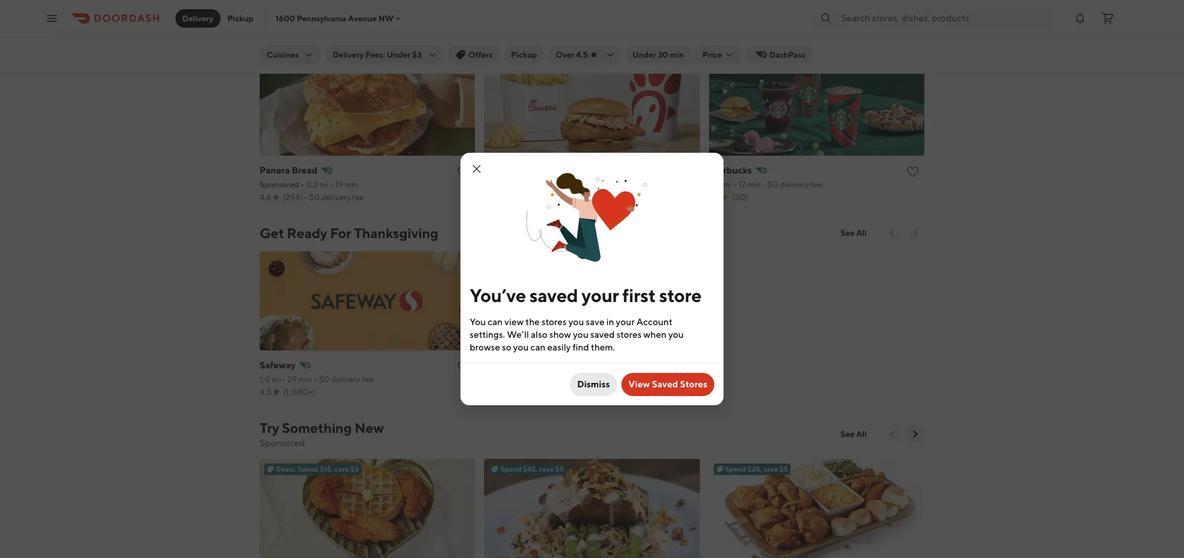 Task type: describe. For each thing, give the bounding box(es) containing it.
click to add this store to your saved list image for target
[[682, 360, 696, 374]]

fil-
[[514, 165, 526, 176]]

0 vertical spatial pickup
[[228, 14, 254, 23]]

• $0 delivery fee
[[303, 193, 364, 202]]

$25,
[[748, 465, 763, 474]]

1 horizontal spatial pickup
[[511, 50, 538, 59]]

0 items, open order cart image
[[1102, 11, 1116, 25]]

deals: spend $15, save $3
[[276, 465, 359, 474]]

the
[[526, 317, 540, 328]]

see all for get ready for thanksgiving
[[841, 229, 867, 238]]

1 under from the left
[[387, 50, 411, 59]]

spend for spend $45, save $5
[[501, 465, 522, 474]]

$5 for spend $25, save $5
[[780, 465, 789, 474]]

safeway
[[260, 360, 296, 371]]

price button
[[696, 46, 742, 64]]

$​0 for safeway
[[319, 375, 330, 385]]

get ready for thanksgiving
[[260, 225, 439, 241]]

you down we'll
[[514, 342, 529, 353]]

min right '29'
[[299, 375, 313, 385]]

dismiss button
[[571, 374, 617, 397]]

click to add this store to your saved list image for panera bread
[[457, 165, 471, 179]]

view
[[629, 379, 650, 390]]

30
[[658, 50, 669, 59]]

delivery inside chick-fil-a 0.7 mi • 18 min • $​0 delivery fee
[[556, 180, 585, 189]]

offers
[[469, 50, 493, 59]]

panera
[[260, 165, 290, 176]]

fees:
[[366, 50, 385, 59]]

(294)
[[283, 193, 303, 202]]

starbucks
[[709, 165, 752, 176]]

fee for safeway
[[362, 375, 374, 385]]

1 sponsored from the top
[[260, 180, 299, 189]]

your inside you can view the stores you save in your account settings.
[[616, 317, 635, 328]]

view saved stores
[[629, 379, 708, 390]]

over
[[556, 50, 575, 59]]

$​0 inside chick-fil-a 0.7 mi • 18 min • $​0 delivery fee
[[544, 180, 554, 189]]

we'll
[[507, 330, 529, 341]]

them.
[[591, 342, 616, 353]]

previous button of carousel image for next button of carousel image
[[887, 429, 898, 441]]

ready
[[287, 225, 327, 241]]

1 spend from the left
[[297, 465, 319, 474]]

0.3
[[306, 180, 318, 189]]

easily
[[548, 342, 571, 353]]

you right when
[[669, 330, 684, 341]]

click to add this store to your saved list image for safeway
[[457, 360, 471, 374]]

spend $45, save $5
[[501, 465, 564, 474]]

dashpass button
[[747, 46, 813, 64]]

view
[[505, 317, 524, 328]]

29
[[288, 375, 297, 385]]

stores
[[680, 379, 708, 390]]

delivery for delivery fees: under $3
[[333, 50, 364, 59]]

3 see all link from the top
[[834, 426, 874, 444]]

avenue
[[348, 14, 377, 23]]

bread
[[292, 165, 318, 176]]

see for get ready for thanksgiving
[[841, 229, 855, 238]]

in
[[607, 317, 614, 328]]

over 4.5
[[556, 50, 588, 59]]

0 vertical spatial your
[[582, 285, 619, 307]]

save inside you can view the stores you save in your account settings.
[[586, 317, 605, 328]]

you
[[470, 317, 486, 328]]

try something new sponsored
[[260, 420, 384, 449]]

cuisines
[[267, 50, 299, 59]]

view saved stores button
[[622, 374, 715, 397]]

under 30 min
[[633, 50, 684, 59]]

first
[[623, 285, 656, 307]]

• up (1,000+)
[[314, 375, 318, 385]]

under inside button
[[633, 50, 657, 59]]

you've saved your first store
[[470, 285, 702, 307]]

pennsylvania
[[297, 14, 347, 23]]

previous button of carousel image for next button of carousel icon related to national favorites
[[887, 32, 898, 44]]

sponsored • 0.3 mi • 19 min
[[260, 180, 359, 189]]

mi right 0.3
[[320, 180, 329, 189]]

get
[[260, 225, 284, 241]]

• left 43
[[506, 375, 510, 385]]

fee inside chick-fil-a 0.7 mi • 18 min • $​0 delivery fee
[[586, 180, 598, 189]]

save right $25,
[[764, 465, 779, 474]]

thanksgiving
[[354, 225, 439, 241]]

delivery for delivery
[[182, 14, 214, 23]]

get ready for thanksgiving link
[[260, 224, 439, 243]]

save right $45,
[[539, 465, 554, 474]]

for
[[330, 225, 351, 241]]

spend $25, save $5
[[726, 465, 789, 474]]

1600 pennsylvania avenue nw
[[276, 14, 394, 23]]

0.7
[[485, 180, 496, 189]]

mi for starbucks
[[723, 180, 732, 189]]

• right 18
[[539, 180, 542, 189]]

mi for safeway
[[272, 375, 281, 385]]

a
[[526, 165, 533, 176]]

you've
[[470, 285, 526, 307]]

$45,
[[523, 465, 538, 474]]

click to add this store to your saved list image for starbucks
[[907, 165, 920, 179]]

1.0
[[260, 375, 271, 385]]

(1,000+)
[[283, 388, 315, 397]]

• right 43
[[538, 375, 541, 385]]

so
[[502, 342, 512, 353]]

dismiss
[[578, 379, 610, 390]]

1 vertical spatial $3
[[351, 465, 359, 474]]

stores inside you can view the stores you save in your account settings.
[[542, 317, 567, 328]]

show
[[550, 330, 571, 341]]

stores inside "we'll also show you saved stores when you browse so you can easily find them."
[[617, 330, 642, 341]]



Task type: locate. For each thing, give the bounding box(es) containing it.
0 vertical spatial sponsored
[[260, 180, 299, 189]]

when
[[644, 330, 667, 341]]

close you've saved your first store image
[[470, 162, 484, 176]]

3 spend from the left
[[726, 465, 747, 474]]

min inside button
[[670, 50, 684, 59]]

19
[[335, 180, 343, 189]]

2 sponsored from the top
[[260, 438, 305, 449]]

stores up show
[[542, 317, 567, 328]]

4.8
[[709, 193, 721, 202]]

mi right 0.7
[[498, 180, 507, 189]]

delivery right 18
[[556, 180, 585, 189]]

chick-fil-a 0.7 mi • 18 min • $​0 delivery fee
[[485, 165, 598, 189]]

delivery
[[556, 180, 585, 189], [780, 180, 809, 189], [322, 193, 351, 202], [331, 375, 360, 385], [555, 375, 584, 385]]

0 vertical spatial $3
[[412, 50, 422, 59]]

• left $0
[[304, 193, 308, 202]]

1 vertical spatial sponsored
[[260, 438, 305, 449]]

$​0 right 18
[[544, 180, 554, 189]]

1 horizontal spatial delivery
[[333, 50, 364, 59]]

pickup button left the '1600'
[[221, 9, 261, 27]]

panera bread
[[260, 165, 318, 176]]

0 vertical spatial 4.5
[[576, 50, 588, 59]]

next button of carousel image
[[910, 32, 922, 44], [910, 227, 922, 239]]

pickup
[[228, 14, 254, 23], [511, 50, 538, 59]]

3 all from the top
[[857, 430, 867, 439]]

offers button
[[448, 46, 500, 64]]

2.1
[[485, 375, 494, 385]]

all for get ready for thanksgiving
[[857, 229, 867, 238]]

delivery for starbucks
[[780, 180, 809, 189]]

1 horizontal spatial stores
[[617, 330, 642, 341]]

1 vertical spatial stores
[[617, 330, 642, 341]]

min right 18
[[523, 180, 537, 189]]

2 horizontal spatial spend
[[726, 465, 747, 474]]

17
[[739, 180, 746, 189]]

pickup button left the "over"
[[504, 46, 544, 64]]

dashpass
[[770, 50, 806, 59]]

1 vertical spatial your
[[616, 317, 635, 328]]

0 horizontal spatial can
[[488, 317, 503, 328]]

delivery inside 'button'
[[182, 14, 214, 23]]

2 see all link from the top
[[834, 224, 874, 243]]

0 vertical spatial can
[[488, 317, 503, 328]]

4.5
[[576, 50, 588, 59], [260, 388, 272, 397]]

your up in
[[582, 285, 619, 307]]

saved up the
[[530, 285, 578, 307]]

sponsored inside "try something new sponsored"
[[260, 438, 305, 449]]

1 horizontal spatial saved
[[591, 330, 615, 341]]

$3 right $15,
[[351, 465, 359, 474]]

you can view the stores you save in your account settings.
[[470, 317, 673, 341]]

0 vertical spatial pickup button
[[221, 9, 261, 27]]

next button of carousel image for get ready for thanksgiving
[[910, 227, 922, 239]]

mi inside chick-fil-a 0.7 mi • 18 min • $​0 delivery fee
[[498, 180, 507, 189]]

target
[[485, 360, 513, 371]]

1 horizontal spatial 4.5
[[576, 50, 588, 59]]

$​0 right '29'
[[319, 375, 330, 385]]

1 all from the top
[[857, 33, 867, 43]]

under
[[387, 50, 411, 59], [633, 50, 657, 59]]

your
[[582, 285, 619, 307], [616, 317, 635, 328]]

spend left $45,
[[501, 465, 522, 474]]

saved
[[652, 379, 679, 390]]

stores left when
[[617, 330, 642, 341]]

$5 right $45,
[[556, 465, 564, 474]]

2 vertical spatial see all link
[[834, 426, 874, 444]]

0 horizontal spatial pickup button
[[221, 9, 261, 27]]

saved up them.
[[591, 330, 615, 341]]

4.5 inside button
[[576, 50, 588, 59]]

settings.
[[470, 330, 505, 341]]

$​0 for target
[[543, 375, 553, 385]]

1 previous button of carousel image from the top
[[887, 32, 898, 44]]

see
[[841, 33, 855, 43], [841, 229, 855, 238], [841, 430, 855, 439]]

mi right 1.0
[[272, 375, 281, 385]]

1 horizontal spatial can
[[531, 342, 546, 353]]

1 vertical spatial previous button of carousel image
[[887, 429, 898, 441]]

stores
[[542, 317, 567, 328], [617, 330, 642, 341]]

1 horizontal spatial $3
[[412, 50, 422, 59]]

0.2 mi • 17 min • $​0 delivery fee
[[709, 180, 823, 189]]

0 vertical spatial previous button of carousel image
[[887, 32, 898, 44]]

account
[[637, 317, 673, 328]]

you inside you can view the stores you save in your account settings.
[[569, 317, 584, 328]]

mi for target
[[496, 375, 505, 385]]

delivery button
[[176, 9, 221, 27]]

(30)
[[733, 193, 749, 202]]

0 horizontal spatial saved
[[530, 285, 578, 307]]

1 vertical spatial 4.5
[[260, 388, 272, 397]]

you up "we'll also show you saved stores when you browse so you can easily find them."
[[569, 317, 584, 328]]

pickup left the "over"
[[511, 50, 538, 59]]

saved
[[530, 285, 578, 307], [591, 330, 615, 341]]

try
[[260, 420, 279, 437]]

0 horizontal spatial spend
[[297, 465, 319, 474]]

delivery for safeway
[[331, 375, 360, 385]]

your right in
[[616, 317, 635, 328]]

deals:
[[276, 465, 296, 474]]

1 vertical spatial next button of carousel image
[[910, 227, 922, 239]]

1 horizontal spatial $5
[[780, 465, 789, 474]]

0 horizontal spatial under
[[387, 50, 411, 59]]

next button of carousel image
[[910, 429, 922, 441]]

saved inside "we'll also show you saved stores when you browse so you can easily find them."
[[591, 330, 615, 341]]

fee for starbucks
[[811, 180, 823, 189]]

0 vertical spatial next button of carousel image
[[910, 32, 922, 44]]

also
[[531, 330, 548, 341]]

2 vertical spatial all
[[857, 430, 867, 439]]

sponsored down panera
[[260, 180, 299, 189]]

something
[[282, 420, 352, 437]]

delivery fees: under $3
[[333, 50, 422, 59]]

next button of carousel image for national favorites
[[910, 32, 922, 44]]

delivery
[[182, 14, 214, 23], [333, 50, 364, 59]]

min right 43
[[523, 375, 536, 385]]

under 30 min button
[[626, 46, 691, 64]]

nw
[[379, 14, 394, 23]]

all
[[857, 33, 867, 43], [857, 229, 867, 238], [857, 430, 867, 439]]

1 see from the top
[[841, 33, 855, 43]]

delivery for target
[[555, 375, 584, 385]]

0 horizontal spatial 4.5
[[260, 388, 272, 397]]

fee for target
[[586, 375, 598, 385]]

fee
[[586, 180, 598, 189], [811, 180, 823, 189], [352, 193, 364, 202], [362, 375, 374, 385], [586, 375, 598, 385]]

mi right the 0.2
[[723, 180, 732, 189]]

national favorites link
[[260, 29, 373, 47]]

2 vertical spatial see
[[841, 430, 855, 439]]

3 see all from the top
[[841, 430, 867, 439]]

price
[[703, 50, 722, 59]]

pickup right "delivery" 'button'
[[228, 14, 254, 23]]

notification bell image
[[1074, 11, 1088, 25]]

all for national favorites
[[857, 33, 867, 43]]

• right 17
[[763, 180, 766, 189]]

1 next button of carousel image from the top
[[910, 32, 922, 44]]

spend for spend $25, save $5
[[726, 465, 747, 474]]

0 vertical spatial see all link
[[834, 29, 874, 47]]

see all link for national favorites
[[834, 29, 874, 47]]

save
[[586, 317, 605, 328], [335, 465, 349, 474], [539, 465, 554, 474], [764, 465, 779, 474]]

1 vertical spatial pickup button
[[504, 46, 544, 64]]

3 see from the top
[[841, 430, 855, 439]]

$15,
[[320, 465, 333, 474]]

2 next button of carousel image from the top
[[910, 227, 922, 239]]

•
[[301, 180, 304, 189], [330, 180, 334, 189], [509, 180, 512, 189], [539, 180, 542, 189], [734, 180, 737, 189], [763, 180, 766, 189], [304, 193, 308, 202], [283, 375, 286, 385], [314, 375, 318, 385], [506, 375, 510, 385], [538, 375, 541, 385]]

1 vertical spatial all
[[857, 229, 867, 238]]

1600 pennsylvania avenue nw button
[[276, 14, 403, 23]]

spend left $15,
[[297, 465, 319, 474]]

browse
[[470, 342, 500, 353]]

can inside you can view the stores you save in your account settings.
[[488, 317, 503, 328]]

2 all from the top
[[857, 229, 867, 238]]

4.6
[[260, 193, 272, 202]]

0 horizontal spatial stores
[[542, 317, 567, 328]]

national favorites
[[260, 30, 373, 46]]

2 spend from the left
[[501, 465, 522, 474]]

2 under from the left
[[633, 50, 657, 59]]

0 horizontal spatial $5
[[556, 465, 564, 474]]

1 see all from the top
[[841, 33, 867, 43]]

2 vertical spatial see all
[[841, 430, 867, 439]]

delivery right '29'
[[331, 375, 360, 385]]

1 vertical spatial delivery
[[333, 50, 364, 59]]

1 vertical spatial pickup
[[511, 50, 538, 59]]

under right the fees:
[[387, 50, 411, 59]]

delivery down easily
[[555, 375, 584, 385]]

mi
[[320, 180, 329, 189], [498, 180, 507, 189], [723, 180, 732, 189], [272, 375, 281, 385], [496, 375, 505, 385]]

• left 0.3
[[301, 180, 304, 189]]

0 vertical spatial saved
[[530, 285, 578, 307]]

min right 19
[[345, 180, 359, 189]]

0 vertical spatial stores
[[542, 317, 567, 328]]

0 vertical spatial all
[[857, 33, 867, 43]]

1 vertical spatial see all
[[841, 229, 867, 238]]

store
[[660, 285, 702, 307]]

$​0 for starbucks
[[768, 180, 779, 189]]

$5 for spend $45, save $5
[[556, 465, 564, 474]]

can inside "we'll also show you saved stores when you browse so you can easily find them."
[[531, 342, 546, 353]]

previous button of carousel image
[[887, 227, 898, 239]]

1 vertical spatial can
[[531, 342, 546, 353]]

save right $15,
[[335, 465, 349, 474]]

find
[[573, 342, 589, 353]]

see for national favorites
[[841, 33, 855, 43]]

2 see all from the top
[[841, 229, 867, 238]]

$5 right $25,
[[780, 465, 789, 474]]

1 see all link from the top
[[834, 29, 874, 47]]

1 vertical spatial saved
[[591, 330, 615, 341]]

2 $5 from the left
[[780, 465, 789, 474]]

click to add this store to your saved list image
[[457, 165, 471, 179], [907, 165, 920, 179], [457, 360, 471, 374], [682, 360, 696, 374]]

new
[[355, 420, 384, 437]]

save left in
[[586, 317, 605, 328]]

over 4.5 button
[[549, 46, 621, 64]]

0 vertical spatial see all
[[841, 33, 867, 43]]

mi right 2.1
[[496, 375, 505, 385]]

• left 19
[[330, 180, 334, 189]]

delivery down 19
[[322, 193, 351, 202]]

2.1 mi • 43 min • $​0 delivery fee
[[485, 375, 598, 385]]

4.5 right the "over"
[[576, 50, 588, 59]]

• left '29'
[[283, 375, 286, 385]]

delivery right 17
[[780, 180, 809, 189]]

0 horizontal spatial delivery
[[182, 14, 214, 23]]

1 $5 from the left
[[556, 465, 564, 474]]

$​0 right 17
[[768, 180, 779, 189]]

$​0
[[544, 180, 554, 189], [768, 180, 779, 189], [319, 375, 330, 385], [543, 375, 553, 385]]

previous button of carousel image
[[887, 32, 898, 44], [887, 429, 898, 441]]

0 horizontal spatial $3
[[351, 465, 359, 474]]

1 horizontal spatial spend
[[501, 465, 522, 474]]

see all link for get ready for thanksgiving
[[834, 224, 874, 243]]

4.5 down 1.0
[[260, 388, 272, 397]]

43
[[511, 375, 521, 385]]

1 vertical spatial see all link
[[834, 224, 874, 243]]

we'll also show you saved stores when you browse so you can easily find them.
[[470, 330, 684, 353]]

cuisines button
[[260, 46, 321, 64]]

$0
[[309, 193, 320, 202]]

2 see from the top
[[841, 229, 855, 238]]

national
[[260, 30, 315, 46]]

1 horizontal spatial pickup button
[[504, 46, 544, 64]]

1600
[[276, 14, 295, 23]]

2 previous button of carousel image from the top
[[887, 429, 898, 441]]

1.0 mi • 29 min • $​0 delivery fee
[[260, 375, 374, 385]]

under left 30
[[633, 50, 657, 59]]

can up settings.
[[488, 317, 503, 328]]

0.2
[[709, 180, 722, 189]]

chick-
[[485, 165, 514, 176]]

1 vertical spatial see
[[841, 229, 855, 238]]

$3 right the fees:
[[412, 50, 422, 59]]

min inside chick-fil-a 0.7 mi • 18 min • $​0 delivery fee
[[523, 180, 537, 189]]

0 vertical spatial see
[[841, 33, 855, 43]]

see all
[[841, 33, 867, 43], [841, 229, 867, 238], [841, 430, 867, 439]]

18
[[514, 180, 522, 189]]

1 horizontal spatial under
[[633, 50, 657, 59]]

favorites
[[317, 30, 373, 46]]

min right 30
[[670, 50, 684, 59]]

sponsored down try
[[260, 438, 305, 449]]

min right 17
[[748, 180, 761, 189]]

can down also
[[531, 342, 546, 353]]

you've saved your first store dialog
[[461, 153, 724, 406]]

0 horizontal spatial pickup
[[228, 14, 254, 23]]

you up find
[[573, 330, 589, 341]]

see all for national favorites
[[841, 33, 867, 43]]

spend left $25,
[[726, 465, 747, 474]]

• left 17
[[734, 180, 737, 189]]

0 vertical spatial delivery
[[182, 14, 214, 23]]

open menu image
[[45, 11, 59, 25]]

$​0 right 43
[[543, 375, 553, 385]]

can
[[488, 317, 503, 328], [531, 342, 546, 353]]

• left 18
[[509, 180, 512, 189]]



Task type: vqa. For each thing, say whether or not it's contained in the screenshot.
Spend corresponding to Spend $25, save $5
yes



